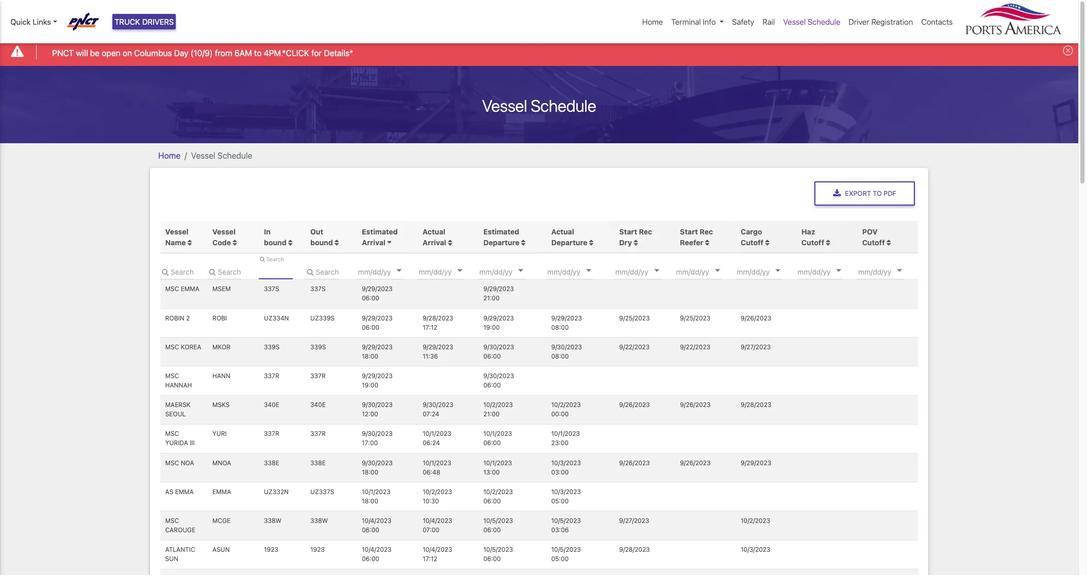 Task type: describe. For each thing, give the bounding box(es) containing it.
truck
[[114, 17, 140, 26]]

10/1/2023 for 13:00
[[483, 459, 512, 467]]

msc hannah
[[165, 372, 192, 389]]

contacts link
[[917, 12, 957, 32]]

uz339s
[[310, 314, 335, 322]]

msc yurida iii
[[165, 430, 195, 447]]

driver registration
[[849, 17, 913, 26]]

msc for msc carouge
[[165, 517, 179, 525]]

msc for msc hannah
[[165, 372, 179, 380]]

noa
[[181, 459, 194, 467]]

uz334n
[[264, 314, 289, 322]]

06:00 inside '10/1/2023 06:00'
[[483, 439, 501, 447]]

departure for actual
[[551, 238, 587, 247]]

arrival for estimated arrival
[[362, 238, 385, 247]]

pnct
[[52, 48, 74, 58]]

start rec dry
[[619, 227, 652, 247]]

10/1/2023 06:48
[[423, 459, 451, 476]]

2 338w from the left
[[310, 517, 328, 525]]

1 9/25/2023 from the left
[[619, 314, 650, 322]]

cutoff for haz
[[801, 238, 824, 247]]

10/1/2023 18:00
[[362, 488, 391, 505]]

2 open calendar image from the left
[[457, 270, 463, 272]]

vessel name
[[165, 227, 188, 247]]

bound for out
[[310, 238, 333, 247]]

cutoff for pov
[[862, 238, 885, 247]]

quick links
[[10, 17, 51, 26]]

out bound
[[310, 227, 335, 247]]

10/2/2023 10:30
[[423, 488, 452, 505]]

emma down mnoa
[[212, 488, 231, 496]]

atlantic
[[165, 546, 195, 554]]

10/2/2023 for 06:00
[[483, 488, 513, 496]]

9/30/2023 08:00
[[551, 343, 582, 360]]

4 open calendar image from the left
[[586, 270, 591, 272]]

10/1/2023 for 23:00
[[551, 430, 580, 438]]

registration
[[871, 17, 913, 26]]

be
[[90, 48, 100, 58]]

07:24
[[423, 410, 439, 418]]

dry
[[619, 238, 632, 247]]

17:12 for 10/4/2023 17:12
[[423, 555, 437, 563]]

10/2/2023 00:00
[[551, 401, 581, 418]]

1 horizontal spatial schedule
[[531, 96, 596, 115]]

out
[[310, 227, 323, 236]]

arrival for actual arrival
[[423, 238, 446, 247]]

0 horizontal spatial 9/28/2023
[[423, 314, 453, 322]]

1 337s from the left
[[264, 285, 279, 293]]

1 horizontal spatial home
[[642, 17, 663, 26]]

10/3/2023 for 05:00
[[551, 488, 581, 496]]

on
[[123, 48, 132, 58]]

10/1/2023 for 18:00
[[362, 488, 391, 496]]

9/30/2023 07:24
[[423, 401, 453, 418]]

10:30
[[423, 497, 439, 505]]

start for dry
[[619, 227, 637, 236]]

2 1923 from the left
[[310, 546, 325, 554]]

9/30/2023 12:00
[[362, 401, 393, 418]]

estimated for arrival
[[362, 227, 398, 236]]

2
[[186, 314, 190, 322]]

3 open calendar image from the left
[[518, 270, 523, 272]]

open calendar image
[[654, 270, 659, 272]]

9/30/2023 17:00
[[362, 430, 393, 447]]

contacts
[[921, 17, 953, 26]]

info
[[703, 17, 716, 26]]

estimated arrival
[[362, 227, 398, 247]]

robin
[[165, 314, 184, 322]]

will
[[76, 48, 88, 58]]

5 open calendar image from the left
[[715, 270, 720, 272]]

asun
[[212, 546, 230, 554]]

safety
[[732, 17, 754, 26]]

rec for start rec reefer
[[700, 227, 713, 236]]

06:00 inside 10/2/2023 06:00
[[483, 497, 501, 505]]

msem
[[212, 285, 231, 293]]

1 1923 from the left
[[264, 546, 278, 554]]

2 337s from the left
[[310, 285, 326, 293]]

1 vertical spatial 9/28/2023
[[741, 401, 771, 409]]

rec for start rec dry
[[639, 227, 652, 236]]

1 9/22/2023 from the left
[[619, 343, 650, 351]]

day
[[174, 48, 188, 58]]

mm/dd/yy field for third open calendar icon from the left
[[478, 264, 540, 279]]

1 horizontal spatial 9/27/2023
[[741, 343, 771, 351]]

10/4/2023 06:00 for 07:00
[[362, 517, 392, 534]]

from
[[215, 48, 232, 58]]

10/1/2023 13:00
[[483, 459, 512, 476]]

links
[[33, 17, 51, 26]]

start for reefer
[[680, 227, 698, 236]]

haz cutoff
[[801, 227, 824, 247]]

columbus
[[134, 48, 172, 58]]

1 338w from the left
[[264, 517, 282, 525]]

estimated departure
[[483, 227, 519, 247]]

21:00 for 10/2/2023 21:00
[[483, 410, 500, 418]]

to
[[254, 48, 262, 58]]

vessel code
[[212, 227, 236, 247]]

23:00
[[551, 439, 569, 447]]

schedule inside the 'vessel schedule' link
[[808, 17, 840, 26]]

10/2/2023 for 10:30
[[423, 488, 452, 496]]

10/2/2023 21:00
[[483, 401, 513, 418]]

sun
[[165, 555, 178, 563]]

pnct will be open on columbus day (10/9) from 6am to 4pm.*click for details*
[[52, 48, 353, 58]]

emma for msc emma
[[181, 285, 199, 293]]

truck drivers
[[114, 17, 174, 26]]

truck drivers link
[[112, 14, 176, 30]]

mnoa
[[212, 459, 231, 467]]

reefer
[[680, 238, 703, 247]]

07:00
[[423, 526, 439, 534]]

2 vertical spatial 9/28/2023
[[619, 546, 650, 554]]

10/3/2023 03:00
[[551, 459, 581, 476]]

atlantic sun
[[165, 546, 195, 563]]

uz337s
[[310, 488, 334, 496]]

17:00
[[362, 439, 378, 447]]

vessel schedule inside the 'vessel schedule' link
[[783, 17, 840, 26]]

9/30/2023 06:00 for 9/29/2023 18:00
[[483, 343, 514, 360]]

2 338e from the left
[[310, 459, 326, 467]]

2 9/25/2023 from the left
[[680, 314, 710, 322]]

10/4/2023 17:12
[[423, 546, 452, 563]]

10/4/2023 07:00
[[423, 517, 452, 534]]

drivers
[[142, 17, 174, 26]]

9/30/2023 18:00
[[362, 459, 393, 476]]

10/2/2023 06:00
[[483, 488, 513, 505]]

9/29/2023 08:00
[[551, 314, 582, 331]]

10/1/2023 for 06:24
[[423, 430, 451, 438]]

carouge
[[165, 526, 195, 534]]

2 vertical spatial 10/3/2023
[[741, 546, 770, 554]]

mkor
[[212, 343, 230, 351]]

03:06
[[551, 526, 569, 534]]

mm/dd/yy field for fifth open calendar icon from the left
[[675, 264, 737, 279]]

rail
[[763, 17, 775, 26]]



Task type: vqa. For each thing, say whether or not it's contained in the screenshot.
'MSC' for MSC HANNAH
yes



Task type: locate. For each thing, give the bounding box(es) containing it.
1 338e from the left
[[264, 459, 279, 467]]

08:00
[[551, 324, 569, 331], [551, 352, 569, 360]]

6am
[[234, 48, 252, 58]]

4 msc from the top
[[165, 430, 179, 438]]

21:00 inside the 10/2/2023 21:00
[[483, 410, 500, 418]]

mm/dd/yy field down cargo cutoff
[[736, 264, 798, 279]]

2 17:12 from the top
[[423, 555, 437, 563]]

17:12 up 9/29/2023 11:36
[[423, 324, 437, 331]]

5 msc from the top
[[165, 459, 179, 467]]

337s up uz339s
[[310, 285, 326, 293]]

uz332n
[[264, 488, 289, 496]]

bound inside out bound
[[310, 238, 333, 247]]

mm/dd/yy field for 1st open calendar icon
[[357, 264, 419, 279]]

1 rec from the left
[[639, 227, 652, 236]]

1 arrival from the left
[[362, 238, 385, 247]]

08:00 up 9/30/2023 08:00
[[551, 324, 569, 331]]

emma for as emma
[[175, 488, 194, 496]]

2 rec from the left
[[700, 227, 713, 236]]

05:00 down "03:06"
[[551, 555, 569, 563]]

0 horizontal spatial actual
[[423, 227, 445, 236]]

337s up uz334n
[[264, 285, 279, 293]]

korea
[[181, 343, 201, 351]]

0 horizontal spatial bound
[[264, 238, 286, 247]]

name
[[165, 238, 186, 247]]

05:00 inside 10/3/2023 05:00
[[551, 497, 569, 505]]

0 horizontal spatial home
[[158, 151, 180, 160]]

0 vertical spatial 10/5/2023 06:00
[[483, 517, 513, 534]]

maersk seoul
[[165, 401, 191, 418]]

0 vertical spatial 10/3/2023
[[551, 459, 581, 467]]

1 horizontal spatial departure
[[551, 238, 587, 247]]

08:00 inside 9/29/2023 08:00
[[551, 324, 569, 331]]

as
[[165, 488, 173, 496]]

10/1/2023 06:24
[[423, 430, 451, 447]]

9/28/2023
[[423, 314, 453, 322], [741, 401, 771, 409], [619, 546, 650, 554]]

mm/dd/yy field down actual arrival
[[418, 264, 480, 279]]

pov
[[862, 227, 878, 236]]

mm/dd/yy field up 9/29/2023 21:00
[[478, 264, 540, 279]]

0 horizontal spatial 9/27/2023
[[619, 517, 649, 525]]

05:00 up 10/5/2023 03:06
[[551, 497, 569, 505]]

9/29/2023 18:00
[[362, 343, 392, 360]]

1 cutoff from the left
[[741, 238, 763, 247]]

10/1/2023 up 13:00
[[483, 459, 512, 467]]

10/5/2023 05:00
[[551, 546, 581, 563]]

10/5/2023 06:00 for 10/4/2023 17:12
[[483, 546, 513, 563]]

1 bound from the left
[[264, 238, 286, 247]]

05:00 for 10/3/2023 05:00
[[551, 497, 569, 505]]

18:00 for 9/30/2023 18:00
[[362, 468, 378, 476]]

1 horizontal spatial 9/28/2023
[[619, 546, 650, 554]]

2 05:00 from the top
[[551, 555, 569, 563]]

6 mm/dd/yy field from the left
[[675, 264, 737, 279]]

0 vertical spatial 9/30/2023 06:00
[[483, 343, 514, 360]]

1 departure from the left
[[483, 238, 519, 247]]

iii
[[190, 439, 195, 447]]

start rec reefer
[[680, 227, 713, 247]]

2 339s from the left
[[310, 343, 326, 351]]

05:00
[[551, 497, 569, 505], [551, 555, 569, 563]]

1 horizontal spatial arrival
[[423, 238, 446, 247]]

msc for msc noa
[[165, 459, 179, 467]]

start up the dry
[[619, 227, 637, 236]]

340e
[[264, 401, 279, 409], [310, 401, 326, 409]]

bound inside in bound
[[264, 238, 286, 247]]

10/1/2023 up 06:48
[[423, 459, 451, 467]]

2 bound from the left
[[310, 238, 333, 247]]

08:00 inside 9/30/2023 08:00
[[551, 352, 569, 360]]

1 05:00 from the top
[[551, 497, 569, 505]]

arrival inside "estimated arrival"
[[362, 238, 385, 247]]

1 horizontal spatial home link
[[638, 12, 667, 32]]

2 9/22/2023 from the left
[[680, 343, 710, 351]]

1 mm/dd/yy field from the left
[[357, 264, 419, 279]]

1 vertical spatial 05:00
[[551, 555, 569, 563]]

pnct will be open on columbus day (10/9) from 6am to 4pm.*click for details* alert
[[0, 38, 1078, 66]]

0 vertical spatial 10/4/2023 06:00
[[362, 517, 392, 534]]

cutoff for cargo
[[741, 238, 763, 247]]

338e up uz337s
[[310, 459, 326, 467]]

emma right as
[[175, 488, 194, 496]]

2 9/29/2023 06:00 from the top
[[362, 314, 392, 331]]

1 17:12 from the top
[[423, 324, 437, 331]]

1 vertical spatial 9/29/2023 06:00
[[362, 314, 392, 331]]

1 vertical spatial 21:00
[[483, 410, 500, 418]]

start inside start rec reefer
[[680, 227, 698, 236]]

0 horizontal spatial 338w
[[264, 517, 282, 525]]

0 vertical spatial 08:00
[[551, 324, 569, 331]]

1 21:00 from the top
[[483, 295, 500, 302]]

actual for actual departure
[[551, 227, 574, 236]]

0 vertical spatial home
[[642, 17, 663, 26]]

6 msc from the top
[[165, 517, 179, 525]]

0 vertical spatial home link
[[638, 12, 667, 32]]

mm/dd/yy field for second open calendar icon
[[418, 264, 480, 279]]

2 mm/dd/yy field from the left
[[418, 264, 480, 279]]

bound down in
[[264, 238, 286, 247]]

0 horizontal spatial 9/29/2023 19:00
[[362, 372, 392, 389]]

msc inside msc yurida iii
[[165, 430, 179, 438]]

1 10/5/2023 06:00 from the top
[[483, 517, 513, 534]]

0 horizontal spatial 339s
[[264, 343, 280, 351]]

2 estimated from the left
[[483, 227, 519, 236]]

mm/dd/yy field down reefer at right top
[[675, 264, 737, 279]]

1 vertical spatial 10/5/2023 06:00
[[483, 546, 513, 563]]

7 mm/dd/yy field from the left
[[736, 264, 798, 279]]

1 start from the left
[[619, 227, 637, 236]]

rec up reefer at right top
[[700, 227, 713, 236]]

2 9/30/2023 06:00 from the top
[[483, 372, 514, 389]]

0 horizontal spatial vessel schedule
[[191, 151, 252, 160]]

close image
[[1063, 46, 1073, 56]]

0 horizontal spatial 19:00
[[362, 381, 378, 389]]

in
[[264, 227, 271, 236]]

details*
[[324, 48, 353, 58]]

cutoff down haz at the right top of page
[[801, 238, 824, 247]]

0 vertical spatial 9/28/2023
[[423, 314, 453, 322]]

17:12 inside "10/4/2023 17:12"
[[423, 555, 437, 563]]

1 vertical spatial 19:00
[[362, 381, 378, 389]]

actual for actual arrival
[[423, 227, 445, 236]]

1 horizontal spatial 1923
[[310, 546, 325, 554]]

13:00
[[483, 468, 500, 476]]

05:00 inside the 10/5/2023 05:00
[[551, 555, 569, 563]]

1 08:00 from the top
[[551, 324, 569, 331]]

0 vertical spatial 18:00
[[362, 352, 378, 360]]

msc up robin
[[165, 285, 179, 293]]

2 horizontal spatial cutoff
[[862, 238, 885, 247]]

1 horizontal spatial estimated
[[483, 227, 519, 236]]

bound for in
[[264, 238, 286, 247]]

cutoff
[[741, 238, 763, 247], [801, 238, 824, 247], [862, 238, 885, 247]]

1 9/29/2023 06:00 from the top
[[362, 285, 392, 302]]

0 vertical spatial 05:00
[[551, 497, 569, 505]]

2 vertical spatial 18:00
[[362, 497, 378, 505]]

2 08:00 from the top
[[551, 352, 569, 360]]

1 339s from the left
[[264, 343, 280, 351]]

1 vertical spatial 10/3/2023
[[551, 488, 581, 496]]

msks
[[212, 401, 230, 409]]

hannah
[[165, 381, 192, 389]]

seoul
[[165, 410, 186, 418]]

hann
[[212, 372, 230, 380]]

actual inside actual arrival
[[423, 227, 445, 236]]

19:00 down 9/29/2023 21:00
[[483, 324, 500, 331]]

for
[[311, 48, 322, 58]]

1 vertical spatial 9/29/2023 19:00
[[362, 372, 392, 389]]

driver registration link
[[845, 12, 917, 32]]

2 actual from the left
[[551, 227, 574, 236]]

3 18:00 from the top
[[362, 497, 378, 505]]

1 horizontal spatial 9/25/2023
[[680, 314, 710, 322]]

18:00 for 10/1/2023 18:00
[[362, 497, 378, 505]]

maersk
[[165, 401, 191, 409]]

2 arrival from the left
[[423, 238, 446, 247]]

msc up "hannah"
[[165, 372, 179, 380]]

3 mm/dd/yy field from the left
[[478, 264, 540, 279]]

1 vertical spatial 17:12
[[423, 555, 437, 563]]

2 340e from the left
[[310, 401, 326, 409]]

msc left noa
[[165, 459, 179, 467]]

05:00 for 10/5/2023 05:00
[[551, 555, 569, 563]]

10/3/2023 for 03:00
[[551, 459, 581, 467]]

0 horizontal spatial cutoff
[[741, 238, 763, 247]]

10/1/2023 down 9/30/2023 18:00
[[362, 488, 391, 496]]

estimated inside estimated departure
[[483, 227, 519, 236]]

yurida
[[165, 439, 188, 447]]

1 vertical spatial 10/4/2023 06:00
[[362, 546, 392, 563]]

actual arrival
[[423, 227, 446, 247]]

339s down uz334n
[[264, 343, 280, 351]]

1923
[[264, 546, 278, 554], [310, 546, 325, 554]]

08:00 for 9/30/2023 08:00
[[551, 352, 569, 360]]

1 vertical spatial 9/30/2023 06:00
[[483, 372, 514, 389]]

9/30/2023 06:00
[[483, 343, 514, 360], [483, 372, 514, 389]]

emma
[[181, 285, 199, 293], [175, 488, 194, 496], [212, 488, 231, 496]]

rec inside start rec reefer
[[700, 227, 713, 236]]

mm/dd/yy field down "estimated arrival"
[[357, 264, 419, 279]]

0 horizontal spatial schedule
[[217, 151, 252, 160]]

mm/dd/yy field
[[357, 264, 419, 279], [418, 264, 480, 279], [478, 264, 540, 279], [546, 264, 608, 279], [614, 264, 676, 279], [675, 264, 737, 279], [736, 264, 798, 279]]

10/1/2023 06:00
[[483, 430, 512, 447]]

rec left start rec reefer
[[639, 227, 652, 236]]

2 horizontal spatial schedule
[[808, 17, 840, 26]]

21:00 inside 9/29/2023 21:00
[[483, 295, 500, 302]]

9/29/2023 06:00 for uz339s
[[362, 314, 392, 331]]

0 horizontal spatial departure
[[483, 238, 519, 247]]

mm/dd/yy field down the dry
[[614, 264, 676, 279]]

06:48
[[423, 468, 440, 476]]

10/1/2023 23:00
[[551, 430, 580, 447]]

10/4/2023
[[362, 517, 392, 525], [423, 517, 452, 525], [362, 546, 392, 554], [423, 546, 452, 554]]

10/1/2023 down the 10/2/2023 21:00
[[483, 430, 512, 438]]

msc up carouge
[[165, 517, 179, 525]]

1 horizontal spatial 9/29/2023 19:00
[[483, 314, 514, 331]]

9/29/2023
[[362, 285, 392, 293], [483, 285, 514, 293], [362, 314, 392, 322], [483, 314, 514, 322], [551, 314, 582, 322], [362, 343, 392, 351], [423, 343, 453, 351], [362, 372, 392, 380], [741, 459, 771, 467]]

download image
[[833, 189, 841, 198]]

1 horizontal spatial actual
[[551, 227, 574, 236]]

10/5/2023 06:00 for 10/4/2023 07:00
[[483, 517, 513, 534]]

2 10/4/2023 06:00 from the top
[[362, 546, 392, 563]]

pov cutoff
[[862, 227, 885, 247]]

0 vertical spatial 17:12
[[423, 324, 437, 331]]

9/29/2023 19:00 down 9/29/2023 18:00
[[362, 372, 392, 389]]

0 vertical spatial 9/27/2023
[[741, 343, 771, 351]]

start inside start rec dry
[[619, 227, 637, 236]]

10/4/2023 06:00 for 17:12
[[362, 546, 392, 563]]

10/2/2023 for 21:00
[[483, 401, 513, 409]]

0 horizontal spatial 340e
[[264, 401, 279, 409]]

0 vertical spatial 9/29/2023 06:00
[[362, 285, 392, 302]]

06:24
[[423, 439, 440, 447]]

emma up 2
[[181, 285, 199, 293]]

1 horizontal spatial rec
[[700, 227, 713, 236]]

17:12 down 07:00
[[423, 555, 437, 563]]

1 horizontal spatial 340e
[[310, 401, 326, 409]]

0 horizontal spatial 338e
[[264, 459, 279, 467]]

msc for msc korea
[[165, 343, 179, 351]]

quick
[[10, 17, 31, 26]]

cargo cutoff
[[741, 227, 763, 247]]

9/29/2023 11:36
[[423, 343, 453, 360]]

3 cutoff from the left
[[862, 238, 885, 247]]

10/1/2023 for 06:00
[[483, 430, 512, 438]]

mm/dd/yy field for open calendar image
[[614, 264, 676, 279]]

9/30/2023 06:00 for 9/29/2023 19:00
[[483, 372, 514, 389]]

cutoff down pov
[[862, 238, 885, 247]]

1 msc from the top
[[165, 285, 179, 293]]

0 vertical spatial vessel schedule
[[783, 17, 840, 26]]

cutoff down cargo
[[741, 238, 763, 247]]

1 horizontal spatial 9/22/2023
[[680, 343, 710, 351]]

mm/dd/yy field down the actual departure
[[546, 264, 608, 279]]

bound
[[264, 238, 286, 247], [310, 238, 333, 247]]

1 horizontal spatial 338w
[[310, 517, 328, 525]]

2 vertical spatial schedule
[[217, 151, 252, 160]]

1 horizontal spatial vessel schedule
[[482, 96, 596, 115]]

0 horizontal spatial estimated
[[362, 227, 398, 236]]

10/1/2023 for 06:48
[[423, 459, 451, 467]]

1 vertical spatial home
[[158, 151, 180, 160]]

departure
[[483, 238, 519, 247], [551, 238, 587, 247]]

17:12 for 9/28/2023 17:12
[[423, 324, 437, 331]]

0 vertical spatial 9/29/2023 19:00
[[483, 314, 514, 331]]

msc inside msc hannah
[[165, 372, 179, 380]]

1 vertical spatial 08:00
[[551, 352, 569, 360]]

10/1/2023 up 06:24
[[423, 430, 451, 438]]

338e up uz332n
[[264, 459, 279, 467]]

10/3/2023 05:00
[[551, 488, 581, 505]]

0 horizontal spatial rec
[[639, 227, 652, 236]]

1 horizontal spatial 337s
[[310, 285, 326, 293]]

cargo
[[741, 227, 762, 236]]

1 vertical spatial 18:00
[[362, 468, 378, 476]]

2 horizontal spatial 9/28/2023
[[741, 401, 771, 409]]

1 vertical spatial vessel schedule
[[482, 96, 596, 115]]

2 start from the left
[[680, 227, 698, 236]]

338w down uz337s
[[310, 517, 328, 525]]

9/29/2023 06:00 for 337s
[[362, 285, 392, 302]]

19:00 up 9/30/2023 12:00 on the bottom left of the page
[[362, 381, 378, 389]]

3 msc from the top
[[165, 372, 179, 380]]

18:00 for 9/29/2023 18:00
[[362, 352, 378, 360]]

pnct will be open on columbus day (10/9) from 6am to 4pm.*click for details* link
[[52, 47, 353, 59]]

home link
[[638, 12, 667, 32], [158, 151, 180, 160]]

estimated
[[362, 227, 398, 236], [483, 227, 519, 236]]

as emma
[[165, 488, 194, 496]]

1 vertical spatial home link
[[158, 151, 180, 160]]

bound down out
[[310, 238, 333, 247]]

0 horizontal spatial 1923
[[264, 546, 278, 554]]

2 21:00 from the top
[[483, 410, 500, 418]]

1 open calendar image from the left
[[397, 270, 402, 272]]

0 horizontal spatial 9/25/2023
[[619, 314, 650, 322]]

0 horizontal spatial 337s
[[264, 285, 279, 293]]

1 vertical spatial 9/27/2023
[[619, 517, 649, 525]]

actual
[[423, 227, 445, 236], [551, 227, 574, 236]]

mm/dd/yy field for fourth open calendar icon from left
[[546, 264, 608, 279]]

open calendar image
[[397, 270, 402, 272], [457, 270, 463, 272], [518, 270, 523, 272], [586, 270, 591, 272], [715, 270, 720, 272]]

9/29/2023 21:00
[[483, 285, 514, 302]]

0 horizontal spatial home link
[[158, 151, 180, 160]]

03:00
[[551, 468, 569, 476]]

msc left korea
[[165, 343, 179, 351]]

10/5/2023
[[483, 517, 513, 525], [551, 517, 581, 525], [483, 546, 513, 554], [551, 546, 581, 554]]

departure for estimated
[[483, 238, 519, 247]]

08:00 down 9/29/2023 08:00
[[551, 352, 569, 360]]

msc for msc yurida iii
[[165, 430, 179, 438]]

08:00 for 9/29/2023 08:00
[[551, 324, 569, 331]]

0 horizontal spatial start
[[619, 227, 637, 236]]

start up reefer at right top
[[680, 227, 698, 236]]

msc for msc emma
[[165, 285, 179, 293]]

1 340e from the left
[[264, 401, 279, 409]]

vessel schedule link
[[779, 12, 845, 32]]

1 actual from the left
[[423, 227, 445, 236]]

10/4/2023 06:00
[[362, 517, 392, 534], [362, 546, 392, 563]]

0 vertical spatial schedule
[[808, 17, 840, 26]]

2 horizontal spatial vessel schedule
[[783, 17, 840, 26]]

0 vertical spatial 19:00
[[483, 324, 500, 331]]

1 18:00 from the top
[[362, 352, 378, 360]]

4 mm/dd/yy field from the left
[[546, 264, 608, 279]]

10/2/2023 for 00:00
[[551, 401, 581, 409]]

9/29/2023 19:00 down 9/29/2023 21:00
[[483, 314, 514, 331]]

quick links link
[[10, 16, 57, 28]]

2 18:00 from the top
[[362, 468, 378, 476]]

339s down uz339s
[[310, 343, 326, 351]]

1 10/4/2023 06:00 from the top
[[362, 517, 392, 534]]

msc up the yurida
[[165, 430, 179, 438]]

19:00
[[483, 324, 500, 331], [362, 381, 378, 389]]

msc inside msc carouge
[[165, 517, 179, 525]]

1 vertical spatial schedule
[[531, 96, 596, 115]]

18:00 inside 9/30/2023 18:00
[[362, 468, 378, 476]]

2 departure from the left
[[551, 238, 587, 247]]

safety link
[[728, 12, 758, 32]]

1 9/30/2023 06:00 from the top
[[483, 343, 514, 360]]

vessel
[[783, 17, 806, 26], [482, 96, 527, 115], [191, 151, 215, 160], [165, 227, 188, 236], [212, 227, 236, 236]]

18:00 inside the 10/1/2023 18:00
[[362, 497, 378, 505]]

2 vertical spatial vessel schedule
[[191, 151, 252, 160]]

estimated for departure
[[483, 227, 519, 236]]

9/30/2023
[[483, 343, 514, 351], [551, 343, 582, 351], [483, 372, 514, 380], [362, 401, 393, 409], [423, 401, 453, 409], [362, 430, 393, 438], [362, 459, 393, 467]]

0 vertical spatial 21:00
[[483, 295, 500, 302]]

actual inside the actual departure
[[551, 227, 574, 236]]

code
[[212, 238, 231, 247]]

mcge
[[212, 517, 231, 525]]

338w down uz332n
[[264, 517, 282, 525]]

18:00 inside 9/29/2023 18:00
[[362, 352, 378, 360]]

17:12 inside the 9/28/2023 17:12
[[423, 324, 437, 331]]

1 horizontal spatial 339s
[[310, 343, 326, 351]]

None field
[[160, 264, 194, 279], [207, 264, 241, 279], [259, 264, 293, 279], [305, 264, 339, 279], [160, 264, 194, 279], [207, 264, 241, 279], [259, 264, 293, 279], [305, 264, 339, 279]]

10/1/2023 up the 23:00
[[551, 430, 580, 438]]

11:36
[[423, 352, 438, 360]]

2 cutoff from the left
[[801, 238, 824, 247]]

rec inside start rec dry
[[639, 227, 652, 236]]

21:00 for 9/29/2023 21:00
[[483, 295, 500, 302]]

2 10/5/2023 06:00 from the top
[[483, 546, 513, 563]]

0 horizontal spatial arrival
[[362, 238, 385, 247]]

driver
[[849, 17, 869, 26]]

0 horizontal spatial 9/22/2023
[[619, 343, 650, 351]]

1 estimated from the left
[[362, 227, 398, 236]]

1 horizontal spatial 19:00
[[483, 324, 500, 331]]

5 mm/dd/yy field from the left
[[614, 264, 676, 279]]

00:00
[[551, 410, 569, 418]]

robin 2
[[165, 314, 190, 322]]

1 horizontal spatial start
[[680, 227, 698, 236]]

2 msc from the top
[[165, 343, 179, 351]]

1 horizontal spatial bound
[[310, 238, 333, 247]]

1 horizontal spatial 338e
[[310, 459, 326, 467]]

1 horizontal spatial cutoff
[[801, 238, 824, 247]]

9/26/2023
[[741, 314, 771, 322], [619, 401, 650, 409], [680, 401, 711, 409], [619, 459, 650, 467], [680, 459, 711, 467]]



